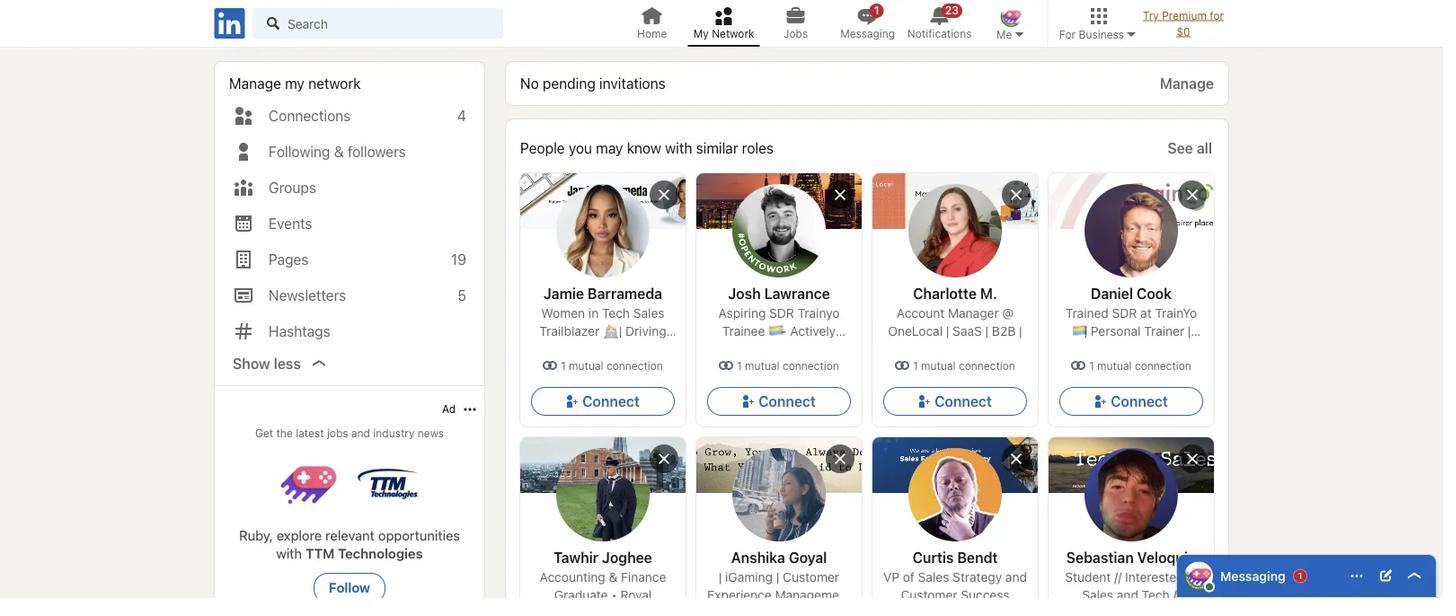 Task type: vqa. For each thing, say whether or not it's contained in the screenshot.
Search by title, skill, or company Text Field
no



Task type: locate. For each thing, give the bounding box(es) containing it.
1 mutual from the left
[[569, 360, 604, 372]]

0 horizontal spatial |
[[947, 324, 950, 339]]

3 connection from the left
[[959, 360, 1016, 372]]

charlotte
[[914, 285, 977, 303]]

1 down onelocal at right bottom
[[914, 360, 919, 372]]

5
[[458, 287, 467, 304]]

manage left "my" on the left top of the page
[[229, 75, 281, 92]]

connect button for daniel
[[1060, 388, 1204, 416]]

connect button
[[531, 388, 675, 416], [708, 388, 851, 416], [884, 388, 1028, 416], [1060, 388, 1204, 416]]

lawrance
[[765, 285, 830, 303]]

1 horizontal spatial manage
[[1161, 75, 1215, 92]]

daniel cook
[[1091, 285, 1173, 303]]

4 1 mutual connection from the left
[[1090, 360, 1192, 372]]

1 connect button from the left
[[531, 388, 675, 416]]

tawhir joghee link
[[531, 449, 675, 599]]

connect button for jamie
[[531, 388, 675, 416]]

connection for daniel cook
[[1135, 360, 1192, 372]]

josh lawrance is open to work image
[[733, 184, 826, 278]]

1 1 mutual connection from the left
[[561, 360, 663, 372]]

4 connection from the left
[[1135, 360, 1192, 372]]

manager
[[949, 306, 999, 321]]

for business
[[1060, 28, 1125, 40]]

1 vertical spatial ruby anderson image
[[1185, 562, 1214, 591]]

people you may know with similar roles
[[521, 140, 774, 157]]

2 1 mutual connection from the left
[[737, 360, 840, 372]]

1 mutual connection
[[561, 360, 663, 372], [737, 360, 840, 372], [914, 360, 1016, 372], [1090, 360, 1192, 372]]

anshika
[[732, 550, 786, 567]]

0 horizontal spatial ruby anderson image
[[1001, 5, 1023, 27]]

1 for charlotte m.
[[914, 360, 919, 372]]

1 connection from the left
[[607, 360, 663, 372]]

connection down b2b
[[959, 360, 1016, 372]]

b2b
[[993, 324, 1016, 339]]

my
[[694, 27, 709, 40]]

charlotte m. account manager @ onelocal | saas | b2b |
[[889, 285, 1023, 339]]

1 for josh lawrance
[[737, 360, 742, 372]]

1 connect from the left
[[583, 393, 640, 410]]

small image
[[1013, 27, 1027, 41]]

1 mutual connection down daniel cook
[[1090, 360, 1192, 372]]

mutual down onelocal at right bottom
[[922, 360, 956, 372]]

2 manage from the left
[[1161, 75, 1215, 92]]

daniel cook image
[[1085, 184, 1179, 278]]

linkedin image
[[211, 5, 248, 42]]

1 manage from the left
[[229, 75, 281, 92]]

connection down lawrance
[[783, 360, 840, 372]]

anshika goyal link
[[708, 449, 851, 599]]

home
[[637, 27, 667, 40]]

3 mutual from the left
[[922, 360, 956, 372]]

following & followers link
[[233, 141, 467, 163]]

0 vertical spatial ruby anderson image
[[1001, 5, 1023, 27]]

| left b2b
[[986, 324, 989, 339]]

&
[[334, 143, 344, 160]]

1
[[875, 4, 880, 17], [561, 360, 566, 372], [737, 360, 742, 372], [914, 360, 919, 372], [1090, 360, 1095, 372], [1299, 571, 1303, 582]]

try premium for $0 link
[[1139, 0, 1229, 47]]

3 1 mutual connection from the left
[[914, 360, 1016, 372]]

manage down $0
[[1161, 75, 1215, 92]]

2 mutual from the left
[[745, 360, 780, 372]]

1 mutual connection for josh lawrance
[[737, 360, 840, 372]]

notifications
[[908, 27, 972, 40]]

home link
[[616, 0, 688, 47]]

see all button
[[1161, 134, 1220, 163]]

2 connect button from the left
[[708, 388, 851, 416]]

2 horizontal spatial |
[[1020, 324, 1023, 339]]

1 down josh
[[737, 360, 742, 372]]

4 mutual from the left
[[1098, 360, 1132, 372]]

mutual down josh lawrance
[[745, 360, 780, 372]]

for business button
[[1048, 0, 1139, 47]]

0 horizontal spatial messaging
[[841, 27, 896, 40]]

connection down barrameda
[[607, 360, 663, 372]]

|
[[947, 324, 950, 339], [986, 324, 989, 339], [1020, 324, 1023, 339]]

for
[[1210, 9, 1225, 22]]

mutual for daniel cook
[[1098, 360, 1132, 372]]

1 for daniel cook
[[1090, 360, 1095, 372]]

4 connect button from the left
[[1060, 388, 1204, 416]]

Search text field
[[252, 8, 503, 39]]

mutual down jamie barrameda
[[569, 360, 604, 372]]

2 connect from the left
[[759, 393, 816, 410]]

manage
[[229, 75, 281, 92], [1161, 75, 1215, 92]]

0 horizontal spatial manage
[[229, 75, 281, 92]]

josh lawrance link
[[708, 184, 851, 341]]

2 | from the left
[[986, 324, 989, 339]]

sebastian veloquio link
[[1060, 449, 1204, 599]]

1 horizontal spatial messaging
[[1221, 569, 1286, 584]]

| left saas
[[947, 324, 950, 339]]

josh lawrance
[[729, 285, 830, 303]]

curtis
[[913, 550, 954, 567]]

all
[[1197, 140, 1213, 157]]

1 for jamie barrameda
[[561, 360, 566, 372]]

1 mutual connection down saas
[[914, 360, 1016, 372]]

1 vertical spatial messaging
[[1221, 569, 1286, 584]]

with
[[665, 140, 693, 157]]

cook
[[1137, 285, 1173, 303]]

bendt
[[958, 550, 998, 567]]

following
[[269, 143, 330, 160]]

curtis bendt image
[[909, 449, 1003, 542]]

newsletters
[[269, 287, 346, 304]]

groups
[[269, 179, 316, 196]]

tawhir joghee image
[[557, 449, 650, 542]]

onelocal
[[889, 324, 943, 339]]

1 horizontal spatial ruby anderson image
[[1185, 562, 1214, 591]]

manage for manage
[[1161, 75, 1215, 92]]

network
[[712, 27, 755, 40]]

mutual down daniel
[[1098, 360, 1132, 372]]

me button
[[976, 0, 1048, 47]]

connection down cook
[[1135, 360, 1192, 372]]

you
[[569, 140, 593, 157]]

1 right messaging button
[[1299, 571, 1303, 582]]

0 vertical spatial messaging
[[841, 27, 896, 40]]

3 connect from the left
[[935, 393, 993, 410]]

ruby anderson image up 'me'
[[1001, 5, 1023, 27]]

1 down daniel
[[1090, 360, 1095, 372]]

goyal
[[789, 550, 827, 567]]

1 down jamie
[[561, 360, 566, 372]]

4 connect from the left
[[1111, 393, 1169, 410]]

ruby anderson image left messaging button
[[1185, 562, 1214, 591]]

mutual
[[569, 360, 604, 372], [745, 360, 780, 372], [922, 360, 956, 372], [1098, 360, 1132, 372]]

1 mutual connection down josh lawrance
[[737, 360, 840, 372]]

2 connection from the left
[[783, 360, 840, 372]]

linkedin image
[[211, 5, 248, 42]]

anshika goyal image
[[733, 449, 826, 542]]

19
[[451, 251, 467, 268]]

1 mutual connection down jamie barrameda
[[561, 360, 663, 372]]

try premium for $0
[[1144, 9, 1225, 38]]

try
[[1144, 9, 1160, 22]]

strategy
[[953, 570, 1003, 585]]

connection for josh lawrance
[[783, 360, 840, 372]]

| right b2b
[[1020, 324, 1023, 339]]

manage for manage my network
[[229, 75, 281, 92]]

ruby anderson image
[[1001, 5, 1023, 27], [1185, 562, 1214, 591]]

1 horizontal spatial |
[[986, 324, 989, 339]]

messaging
[[841, 27, 896, 40], [1221, 569, 1286, 584]]

pages
[[269, 251, 309, 268]]

connect for charlotte m.
[[935, 393, 993, 410]]

manage my network
[[229, 75, 361, 92]]

connect
[[583, 393, 640, 410], [759, 393, 816, 410], [935, 393, 993, 410], [1111, 393, 1169, 410]]

sebastian veloquio image
[[1085, 449, 1179, 542]]



Task type: describe. For each thing, give the bounding box(es) containing it.
jamie barrameda link
[[531, 184, 675, 341]]

success
[[961, 588, 1010, 599]]

1 mutual connection for jamie barrameda
[[561, 360, 663, 372]]

show less button
[[226, 350, 332, 379]]

less
[[274, 356, 301, 373]]

premium
[[1163, 9, 1207, 22]]

jamie barrameda
[[544, 285, 663, 303]]

my network link
[[688, 0, 760, 47]]

see all
[[1168, 140, 1213, 157]]

know
[[627, 140, 662, 157]]

jamie
[[544, 285, 584, 303]]

connect for daniel cook
[[1111, 393, 1169, 410]]

events
[[269, 215, 312, 232]]

charlotte m. image
[[909, 184, 1003, 278]]

mutual for charlotte m.
[[922, 360, 956, 372]]

3 connect button from the left
[[884, 388, 1028, 416]]

hashtags link
[[233, 321, 467, 343]]

groups link
[[233, 177, 467, 199]]

jobs link
[[760, 0, 832, 47]]

m.
[[981, 285, 998, 303]]

1 mutual connection for daniel cook
[[1090, 360, 1192, 372]]

curtis bendt vp of sales strategy and customer success
[[884, 550, 1028, 599]]

of
[[903, 570, 915, 585]]

no pending invitations
[[521, 75, 666, 92]]

messaging button
[[1221, 568, 1286, 586]]

customer
[[901, 588, 958, 599]]

account
[[897, 306, 945, 321]]

connections
[[269, 107, 351, 125]]

followers
[[348, 143, 406, 160]]

manage link
[[1153, 69, 1222, 98]]

show
[[233, 356, 270, 373]]

jamie barrameda image
[[557, 184, 650, 278]]

see
[[1168, 140, 1194, 157]]

pending
[[543, 75, 596, 92]]

mutual for josh lawrance
[[745, 360, 780, 372]]

tawhir joghee
[[554, 550, 653, 567]]

tawhir
[[554, 550, 599, 567]]

connection for charlotte m.
[[959, 360, 1016, 372]]

josh
[[729, 285, 761, 303]]

anshika goyal
[[732, 550, 827, 567]]

and
[[1006, 570, 1028, 585]]

connection for jamie barrameda
[[607, 360, 663, 372]]

sebastian
[[1067, 550, 1134, 567]]

roles
[[742, 140, 774, 157]]

3 | from the left
[[1020, 324, 1023, 339]]

@
[[1003, 306, 1014, 321]]

jobs
[[784, 27, 809, 40]]

my
[[285, 75, 305, 92]]

show less
[[233, 356, 301, 373]]

mutual for jamie barrameda
[[569, 360, 604, 372]]

similar
[[696, 140, 739, 157]]

4
[[458, 107, 467, 125]]

1 left the 23
[[875, 4, 880, 17]]

barrameda
[[588, 285, 663, 303]]

daniel
[[1091, 285, 1134, 303]]

connect for josh lawrance
[[759, 393, 816, 410]]

$0
[[1177, 25, 1191, 38]]

saas
[[953, 324, 983, 339]]

vp
[[884, 570, 900, 585]]

1 | from the left
[[947, 324, 950, 339]]

no
[[521, 75, 539, 92]]

invitations
[[600, 75, 666, 92]]

hashtags
[[269, 323, 331, 340]]

sales
[[919, 570, 950, 585]]

23
[[946, 4, 959, 17]]

me
[[997, 28, 1013, 40]]

veloquio
[[1138, 550, 1197, 567]]

following & followers
[[269, 143, 406, 160]]

sebastian veloquio
[[1067, 550, 1197, 567]]

connect for jamie barrameda
[[583, 393, 640, 410]]

events link
[[233, 213, 467, 235]]

network
[[308, 75, 361, 92]]

connect button for josh
[[708, 388, 851, 416]]

joghee
[[602, 550, 653, 567]]

my network
[[694, 27, 755, 40]]

1 mutual connection for charlotte m.
[[914, 360, 1016, 372]]

for
[[1060, 28, 1076, 40]]

may
[[596, 140, 623, 157]]

people
[[521, 140, 565, 157]]

daniel cook link
[[1060, 184, 1204, 341]]



